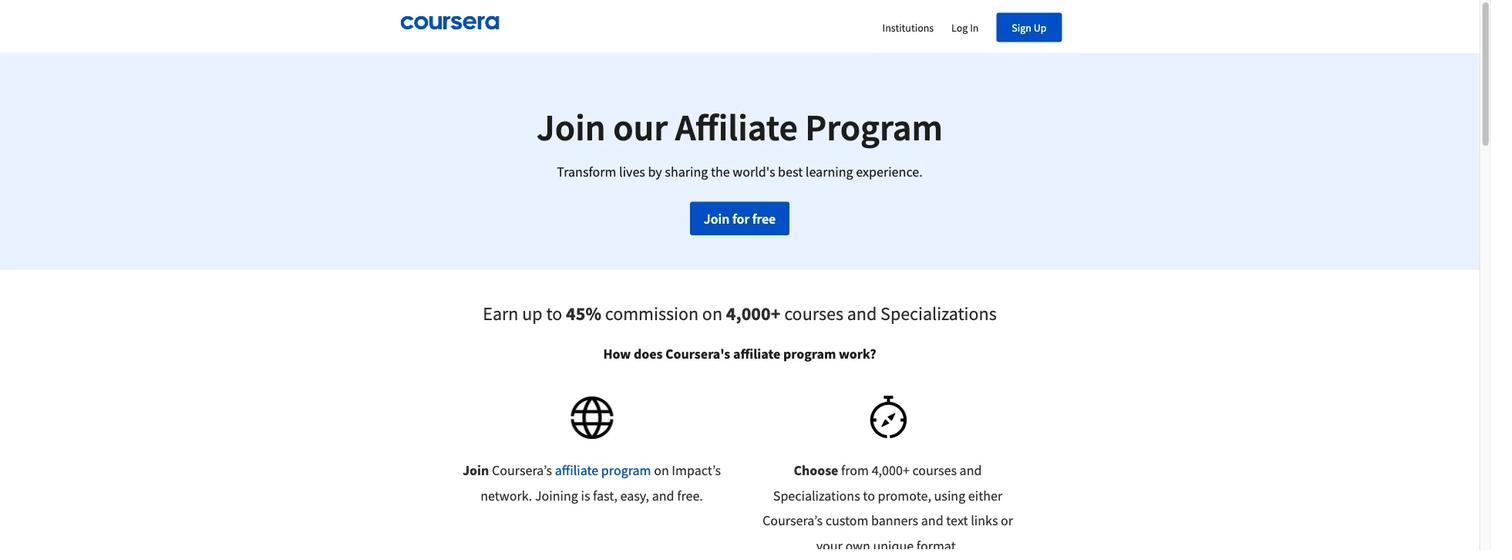 Task type: locate. For each thing, give the bounding box(es) containing it.
on
[[703, 302, 723, 325], [654, 462, 669, 479]]

and
[[848, 302, 877, 325], [652, 487, 675, 504]]

program
[[784, 345, 837, 362], [602, 462, 652, 479]]

0 vertical spatial and
[[848, 302, 877, 325]]

sign up
[[1012, 20, 1047, 34]]

free.
[[677, 487, 703, 504]]

by
[[648, 163, 662, 181]]

is
[[581, 487, 591, 504]]

1 vertical spatial join
[[704, 210, 730, 227]]

up
[[1034, 20, 1047, 34]]

and left free.
[[652, 487, 675, 504]]

courses
[[785, 302, 844, 325]]

1 vertical spatial on
[[654, 462, 669, 479]]

how does coursera's affiliate program work?
[[604, 345, 877, 362]]

program
[[806, 104, 943, 151]]

joining
[[535, 487, 579, 504]]

join
[[537, 104, 606, 151], [704, 210, 730, 227], [463, 462, 489, 479]]

1 horizontal spatial and
[[848, 302, 877, 325]]

join for join our affiliate program
[[537, 104, 606, 151]]

to
[[547, 302, 563, 325]]

0 horizontal spatial program
[[602, 462, 652, 479]]

world's
[[733, 163, 776, 181]]

join coursera's affiliate program
[[463, 462, 652, 479]]

0 vertical spatial affiliate
[[734, 345, 781, 362]]

0 horizontal spatial on
[[654, 462, 669, 479]]

coursera image
[[401, 16, 500, 30]]

0 vertical spatial on
[[703, 302, 723, 325]]

join up transform on the left
[[537, 104, 606, 151]]

program up easy,
[[602, 462, 652, 479]]

institutions link
[[883, 14, 934, 41]]

earn up to 45% commission on 4,000 + courses and specializations
[[483, 302, 997, 325]]

0 vertical spatial join
[[537, 104, 606, 151]]

1 horizontal spatial program
[[784, 345, 837, 362]]

for
[[733, 210, 750, 227]]

join up network.
[[463, 462, 489, 479]]

1 horizontal spatial join
[[537, 104, 606, 151]]

program down courses at the bottom
[[784, 345, 837, 362]]

0 horizontal spatial join
[[463, 462, 489, 479]]

2 horizontal spatial join
[[704, 210, 730, 227]]

impact's
[[672, 462, 721, 479]]

1 vertical spatial and
[[652, 487, 675, 504]]

sign up link
[[1012, 14, 1047, 41]]

transform lives by sharing the world's best learning experience.
[[557, 163, 923, 181]]

0 horizontal spatial affiliate
[[555, 462, 599, 479]]

commission
[[605, 302, 699, 325]]

4,000
[[727, 302, 771, 325]]

2 vertical spatial join
[[463, 462, 489, 479]]

and up work?
[[848, 302, 877, 325]]

join left for
[[704, 210, 730, 227]]

on left 4,000
[[703, 302, 723, 325]]

join for join for free
[[704, 210, 730, 227]]

does
[[634, 345, 663, 362]]

affiliate
[[734, 345, 781, 362], [555, 462, 599, 479]]

affiliate up is
[[555, 462, 599, 479]]

institutions
[[883, 20, 934, 34]]

on inside on impact's network. joining is fast, easy, and free.
[[654, 462, 669, 479]]

45%
[[566, 302, 602, 325]]

free
[[753, 210, 776, 227]]

our
[[613, 104, 668, 151]]

on left impact's
[[654, 462, 669, 479]]

1 vertical spatial affiliate
[[555, 462, 599, 479]]

sharing
[[665, 163, 708, 181]]

specializations
[[881, 302, 997, 325]]

1 vertical spatial program
[[602, 462, 652, 479]]

0 horizontal spatial and
[[652, 487, 675, 504]]

easy,
[[621, 487, 650, 504]]

affiliate down 4,000
[[734, 345, 781, 362]]



Task type: vqa. For each thing, say whether or not it's contained in the screenshot.
EXPERIENCE.
yes



Task type: describe. For each thing, give the bounding box(es) containing it.
transform
[[557, 163, 617, 181]]

+
[[771, 302, 781, 325]]

best
[[778, 163, 803, 181]]

coursera's
[[492, 462, 552, 479]]

log in
[[952, 20, 979, 34]]

1 horizontal spatial affiliate
[[734, 345, 781, 362]]

work?
[[839, 345, 877, 362]]

join for free link
[[690, 202, 790, 235]]

log
[[952, 20, 968, 34]]

on impact's network. joining is fast, easy, and free.
[[481, 462, 721, 504]]

join for free
[[704, 210, 776, 227]]

lives
[[620, 163, 646, 181]]

how
[[604, 345, 631, 362]]

network.
[[481, 487, 533, 504]]

affiliate
[[676, 104, 798, 151]]

sign
[[1012, 20, 1032, 34]]

fast,
[[593, 487, 618, 504]]

choose
[[794, 462, 839, 479]]

log in link
[[952, 14, 979, 41]]

in
[[971, 20, 979, 34]]

earn
[[483, 302, 519, 325]]

join our affiliate program
[[537, 104, 943, 151]]

up
[[522, 302, 543, 325]]

experience.
[[856, 163, 923, 181]]

and inside on impact's network. joining is fast, easy, and free.
[[652, 487, 675, 504]]

affiliate program link
[[555, 462, 652, 479]]

coursera's
[[666, 345, 731, 362]]

learning
[[806, 163, 854, 181]]

1 horizontal spatial on
[[703, 302, 723, 325]]

the
[[711, 163, 730, 181]]

0 vertical spatial program
[[784, 345, 837, 362]]



